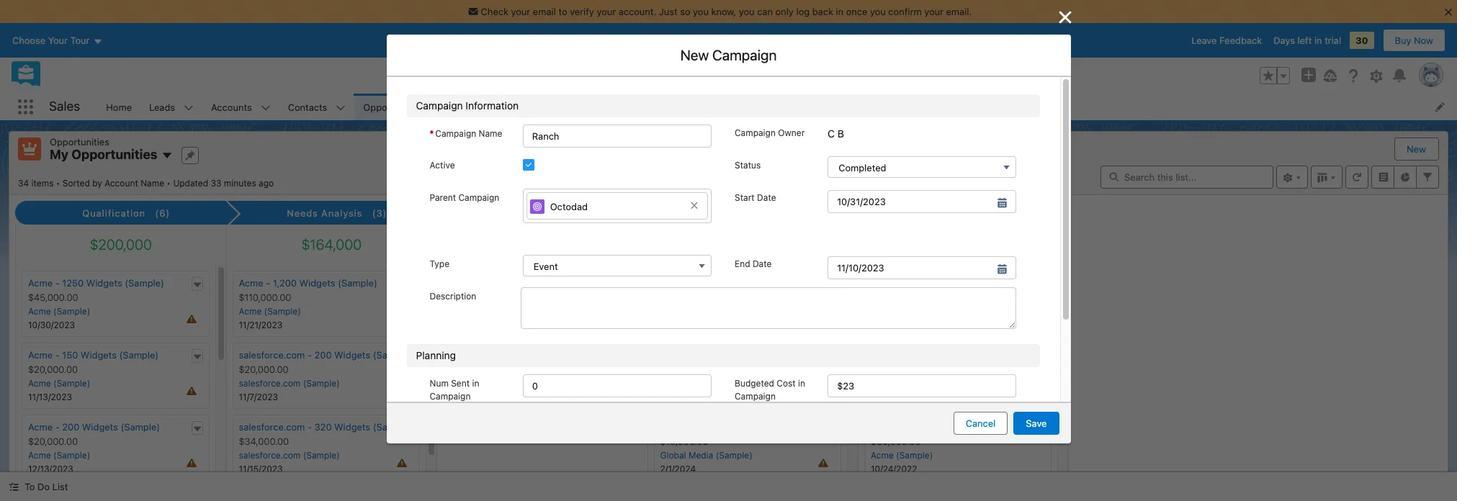 Task type: locate. For each thing, give the bounding box(es) containing it.
- up $20,000.00 salesforce.com (sample) 11/7/2023
[[308, 349, 312, 361]]

opportunities inside opportunities link
[[363, 101, 423, 113]]

- left the '600'
[[940, 349, 944, 361]]

widgets down '$200,000'
[[86, 277, 122, 289]]

acme left 1100
[[871, 277, 896, 289]]

1,200
[[273, 277, 297, 289]]

acme (sample) link down $45,000.00
[[28, 306, 90, 317]]

200
[[315, 349, 332, 361], [62, 421, 79, 433]]

2 horizontal spatial your
[[924, 6, 944, 17]]

1 your from the left
[[511, 6, 530, 17]]

owner inside opportunity owner
[[407, 195, 433, 206]]

0 horizontal spatial owner
[[407, 195, 433, 206]]

name right account
[[141, 178, 164, 188]]

200 up $20,000.00 acme (sample) 12/13/2023
[[62, 421, 79, 433]]

contacts list item
[[279, 94, 355, 120]]

1/2/2024
[[660, 392, 696, 403]]

group
[[1260, 67, 1290, 84], [407, 295, 712, 318]]

1 vertical spatial 200
[[62, 421, 79, 433]]

(sample)
[[779, 47, 836, 63], [125, 277, 164, 289], [338, 277, 377, 289], [751, 277, 790, 289], [966, 277, 1006, 289], [53, 306, 90, 317], [264, 306, 301, 317], [119, 349, 159, 361], [373, 349, 412, 361], [1005, 349, 1045, 361], [53, 378, 90, 389], [303, 378, 340, 389], [686, 378, 722, 389], [121, 421, 160, 433], [373, 421, 412, 433], [964, 421, 1003, 433], [53, 450, 90, 461], [303, 450, 340, 461], [716, 450, 753, 461], [896, 450, 933, 461]]

closed won
[[925, 208, 984, 219]]

- up $45,000.00
[[55, 277, 60, 289]]

0 vertical spatial 1250
[[688, 47, 719, 63]]

your left email.
[[924, 6, 944, 17]]

widgets for acme - 170 widgets (sample)
[[712, 277, 748, 289]]

acme up $45,000.00
[[28, 277, 53, 289]]

search... button
[[562, 64, 850, 87]]

1250 up $45,000.00
[[62, 277, 84, 289]]

widgets for acme - 650 widgets (sample)
[[925, 421, 961, 433]]

widgets for salesforce.com - 320 widgets (sample) $34,000.00 salesforce.com (sample) 11/15/2023
[[334, 421, 370, 433]]

opportunity for owner
[[407, 184, 456, 195]]

- left 150
[[55, 349, 60, 361]]

opportunities list item
[[355, 94, 450, 120]]

acme (sample) link up 12/13/2023
[[28, 450, 90, 461]]

new for new campaign
[[681, 47, 709, 63]]

leave feedback link
[[1192, 35, 1262, 46]]

0 horizontal spatial 1250
[[62, 277, 84, 289]]

Budgeted Cost in Campaign text field
[[828, 375, 1017, 398]]

1 vertical spatial owner
[[407, 195, 433, 206]]

acme up 11/21/2023
[[239, 306, 262, 317]]

you left can
[[739, 6, 755, 17]]

acme up the 1/2/2024
[[660, 378, 683, 389]]

edit acme - 1250 widgets (sample)
[[611, 47, 836, 63]]

0 vertical spatial salesforce.com (sample) link
[[239, 378, 340, 389]]

text default image
[[824, 280, 834, 290], [192, 352, 202, 362], [403, 352, 413, 362], [1034, 424, 1044, 434], [9, 482, 19, 492]]

acme - 1,200 widgets (sample) $110,000.00 acme (sample) 11/21/2023
[[239, 277, 377, 331]]

to do list button
[[0, 473, 77, 501]]

acme (sample) link up 11/13/2023 on the bottom
[[28, 378, 90, 389]]

text default image inside to do list button
[[9, 482, 19, 492]]

- left the 170 in the left bottom of the page
[[687, 277, 692, 289]]

active
[[430, 160, 455, 171]]

1 horizontal spatial *
[[430, 128, 434, 139]]

widgets for acme - 1250 widgets (sample)
[[86, 277, 122, 289]]

acme - 1,200 widgets (sample) link
[[239, 277, 377, 289]]

widgets right 650
[[925, 421, 961, 433]]

2 horizontal spatial *
[[736, 189, 740, 200]]

my opportunities status
[[18, 178, 173, 188]]

cost
[[777, 378, 796, 389]]

- left 1100
[[898, 277, 902, 289]]

event
[[534, 261, 558, 272]]

1 vertical spatial group
[[407, 295, 712, 318]]

updated
[[173, 178, 208, 188]]

widgets right 1,200
[[299, 277, 335, 289]]

0 vertical spatial * list item
[[732, 168, 1043, 217]]

widgets right the 320 on the bottom
[[334, 421, 370, 433]]

$20,000.00 salesforce.com (sample) 11/7/2023
[[239, 364, 340, 403]]

$20,000.00 down 150
[[28, 364, 78, 375]]

leads link
[[141, 94, 184, 120]]

list containing home
[[97, 94, 1457, 120]]

list
[[97, 94, 1457, 120]]

acme up 11/13/2023 on the bottom
[[28, 378, 51, 389]]

1 horizontal spatial new
[[1407, 143, 1426, 155]]

0 horizontal spatial *
[[408, 347, 412, 358]]

text default image
[[192, 280, 202, 290], [1034, 352, 1044, 362], [192, 424, 202, 434]]

0 vertical spatial opportunity
[[401, 89, 464, 102]]

None text field
[[835, 236, 1040, 259]]

(sample) inside $60,000.00 acme (sample) 10/24/2022
[[896, 450, 933, 461]]

opportunities
[[363, 101, 423, 113], [50, 136, 109, 148], [71, 147, 157, 162]]

1 vertical spatial 1250
[[62, 277, 84, 289]]

0 horizontal spatial you
[[693, 6, 709, 17]]

$164,000
[[301, 236, 362, 253]]

* left planning
[[408, 347, 412, 358]]

0 vertical spatial owner
[[778, 128, 805, 138]]

acme inside $20,000.00 acme (sample) 12/13/2023
[[28, 450, 51, 461]]

now
[[1414, 35, 1434, 46]]

$20,000.00 up 12/13/2023
[[28, 436, 78, 447]]

in right left
[[1315, 35, 1322, 46]]

name inside my opportunities|opportunities|list view element
[[141, 178, 164, 188]]

0 horizontal spatial name
[[141, 178, 164, 188]]

acme (sample) link down $110,000.00
[[239, 306, 301, 317]]

acme - 650 widgets (sample)
[[871, 421, 1003, 433]]

1 vertical spatial date
[[753, 259, 772, 270]]

None search field
[[1101, 165, 1274, 188]]

1/15/2024
[[660, 320, 700, 331]]

needs analysis
[[287, 208, 363, 219]]

0 vertical spatial text default image
[[192, 280, 202, 290]]

complete this field.
[[507, 162, 587, 173]]

widgets for acme - 1,200 widgets (sample) $110,000.00 acme (sample) 11/21/2023
[[299, 277, 335, 289]]

1 vertical spatial new
[[1407, 143, 1426, 155]]

(sample) inside $20,000.00 acme (sample) 12/13/2023
[[53, 450, 90, 461]]

0 horizontal spatial new
[[681, 47, 709, 63]]

group down event
[[407, 295, 712, 318]]

$20,000.00 inside $20,000.00 acme (sample) 12/13/2023
[[28, 436, 78, 447]]

10/24/2022
[[871, 464, 917, 475]]

1 horizontal spatial your
[[597, 6, 616, 17]]

$20,000.00 inside $20,000.00 salesforce.com (sample) 11/7/2023
[[239, 364, 289, 375]]

widgets down end
[[712, 277, 748, 289]]

1 vertical spatial salesforce.com (sample) link
[[239, 450, 340, 461]]

your left email
[[511, 6, 530, 17]]

information for additional information
[[456, 395, 515, 408]]

salesforce.com down 11/21/2023
[[239, 349, 305, 361]]

11/13/2023
[[28, 392, 72, 403]]

- inside salesforce.com - 320 widgets (sample) $34,000.00 salesforce.com (sample) 11/15/2023
[[308, 421, 312, 433]]

text default image for $20,000.00
[[192, 424, 202, 434]]

in for days left in trial
[[1315, 35, 1322, 46]]

campaign
[[713, 47, 777, 63], [416, 99, 463, 112], [735, 128, 776, 138], [435, 128, 476, 139], [459, 192, 500, 203], [430, 391, 471, 402], [735, 391, 776, 402]]

1 horizontal spatial owner
[[778, 128, 805, 138]]

$60,000.00 acme (sample) 10/24/2022
[[871, 436, 933, 475]]

octodad link
[[526, 192, 708, 219]]

- up $20,000.00 acme (sample) 12/13/2023
[[55, 421, 60, 433]]

widgets inside acme - 1,200 widgets (sample) $110,000.00 acme (sample) 11/21/2023
[[299, 277, 335, 289]]

33
[[211, 178, 222, 188]]

description
[[430, 291, 476, 302]]

in right sent
[[472, 378, 479, 389]]

acme (sample) link for acme - 150 widgets (sample)
[[28, 378, 90, 389]]

salesforce.com (sample) link up "11/7/2023"
[[239, 378, 340, 389]]

so
[[680, 6, 691, 17]]

0 horizontal spatial 200
[[62, 421, 79, 433]]

0 vertical spatial group
[[1260, 67, 1290, 84]]

acme up 10/24/2022
[[871, 450, 894, 461]]

0 vertical spatial name
[[479, 128, 502, 139]]

1 horizontal spatial 1250
[[688, 47, 719, 63]]

global media (sample) link
[[660, 450, 753, 461]]

acme - 1100 widgets (sample) link
[[871, 277, 1006, 289]]

calendar
[[459, 101, 498, 113]]

* down status
[[736, 189, 740, 200]]

name down calendar list item
[[479, 128, 502, 139]]

* up active
[[430, 128, 434, 139]]

- for acme - 650 widgets (sample)
[[898, 421, 902, 433]]

acme (sample) link
[[28, 306, 90, 317], [239, 306, 301, 317], [28, 378, 90, 389], [660, 378, 722, 389], [28, 450, 90, 461], [871, 450, 933, 461]]

your
[[511, 6, 530, 17], [597, 6, 616, 17], [924, 6, 944, 17]]

new inside button
[[1407, 143, 1426, 155]]

- for acme - 170 widgets (sample)
[[687, 277, 692, 289]]

acme up 12/13/2023
[[28, 450, 51, 461]]

-
[[678, 47, 684, 63], [55, 277, 60, 289], [266, 277, 270, 289], [687, 277, 692, 289], [898, 277, 902, 289], [55, 349, 60, 361], [308, 349, 312, 361], [940, 349, 944, 361], [55, 421, 60, 433], [308, 421, 312, 433], [898, 421, 902, 433]]

200 for salesforce.com
[[315, 349, 332, 361]]

- left 650
[[898, 421, 902, 433]]

2 • from the left
[[167, 178, 171, 188]]

in right cost
[[798, 378, 805, 389]]

date right end
[[753, 259, 772, 270]]

acme
[[638, 47, 674, 63], [28, 277, 53, 289], [239, 277, 263, 289], [660, 277, 685, 289], [871, 277, 896, 289], [28, 306, 51, 317], [239, 306, 262, 317], [28, 349, 53, 361], [28, 378, 51, 389], [660, 378, 683, 389], [28, 421, 53, 433], [871, 421, 896, 433], [28, 450, 51, 461], [871, 450, 894, 461]]

list item
[[526, 94, 586, 120], [732, 119, 1043, 168], [732, 217, 1043, 266], [404, 245, 715, 294], [404, 425, 715, 474], [732, 425, 1043, 474]]

widgets down acme - 1,200 widgets (sample) $110,000.00 acme (sample) 11/21/2023
[[334, 349, 370, 361]]

(sample) inside $45,000.00 acme (sample) 10/30/2023
[[53, 306, 90, 317]]

acme (sample) link down $22,500.00
[[660, 378, 722, 389]]

1 vertical spatial * list item
[[404, 326, 715, 375]]

(sample) inside $20,000.00 salesforce.com (sample) 11/7/2023
[[303, 378, 340, 389]]

inverse image
[[1056, 9, 1074, 26], [1056, 9, 1074, 26]]

0 horizontal spatial group
[[407, 295, 712, 318]]

salesforce.com up $75,000.00
[[871, 349, 937, 361]]

widgets right 150
[[81, 349, 117, 361]]

acme (sample) link for acme - 650 widgets (sample)
[[871, 450, 933, 461]]

2 horizontal spatial you
[[870, 6, 886, 17]]

200 up $20,000.00 salesforce.com (sample) 11/7/2023
[[315, 349, 332, 361]]

in inside "num sent in campaign"
[[472, 378, 479, 389]]

1 horizontal spatial name
[[479, 128, 502, 139]]

acme (sample) link for acme - 1250 widgets (sample)
[[28, 306, 90, 317]]

account.
[[619, 6, 656, 17]]

owner for opportunity information
[[407, 195, 433, 206]]

sent
[[451, 378, 470, 389]]

owner down active
[[407, 195, 433, 206]]

date right 'start' at the top of page
[[757, 192, 776, 203]]

0 vertical spatial date
[[757, 192, 776, 203]]

1 vertical spatial opportunity
[[407, 184, 456, 195]]

0 horizontal spatial •
[[56, 178, 60, 188]]

text default image for acme - 150 widgets (sample)
[[192, 352, 202, 362]]

2 your from the left
[[597, 6, 616, 17]]

- inside acme - 1,200 widgets (sample) $110,000.00 acme (sample) 11/21/2023
[[266, 277, 270, 289]]

verify
[[570, 6, 594, 17]]

0 vertical spatial *
[[430, 128, 434, 139]]

- left the 320 on the bottom
[[308, 421, 312, 433]]

2 you from the left
[[739, 6, 755, 17]]

trial
[[1325, 35, 1341, 46]]

$20,000.00 acme (sample) 12/13/2023
[[28, 436, 90, 475]]

1 horizontal spatial 200
[[315, 349, 332, 361]]

back
[[812, 6, 833, 17]]

buy now button
[[1383, 29, 1446, 52]]

campaign name
[[435, 128, 502, 139]]

accounts
[[211, 101, 252, 113]]

acme inside $60,000.00 acme (sample) 10/24/2022
[[871, 450, 894, 461]]

- for acme - 1250 widgets (sample)
[[55, 277, 60, 289]]

group down days
[[1260, 67, 1290, 84]]

$20,000.00 up "11/7/2023"
[[239, 364, 289, 375]]

days
[[1274, 35, 1295, 46]]

$75,000.00
[[871, 364, 920, 375]]

acme inside $20,000.00 acme (sample) 11/13/2023
[[28, 378, 51, 389]]

octodad
[[550, 201, 588, 212]]

date for start date
[[757, 192, 776, 203]]

- for acme - 1100 widgets (sample)
[[898, 277, 902, 289]]

None text field
[[523, 125, 712, 148], [835, 138, 1040, 161], [507, 264, 712, 287], [523, 125, 712, 148], [835, 138, 1040, 161], [507, 264, 712, 287]]

• right the items
[[56, 178, 60, 188]]

salesforce.com up $34,000.00
[[239, 421, 305, 433]]

acme left the 170 in the left bottom of the page
[[660, 277, 685, 289]]

save button
[[1014, 412, 1059, 435]]

salesforce.com
[[239, 349, 305, 361], [871, 349, 937, 361], [239, 378, 301, 389], [239, 421, 305, 433], [239, 450, 301, 461]]

$20,000.00 inside $20,000.00 acme (sample) 11/13/2023
[[28, 364, 78, 375]]

salesforce.com (sample) link down $34,000.00
[[239, 450, 340, 461]]

$110,000.00
[[239, 292, 291, 303]]

- for acme - 150 widgets (sample)
[[55, 349, 60, 361]]

0 vertical spatial new
[[681, 47, 709, 63]]

salesforce.com up "11/7/2023"
[[239, 378, 301, 389]]

*
[[430, 128, 434, 139], [736, 189, 740, 200], [408, 347, 412, 358]]

your right verify
[[597, 6, 616, 17]]

opportunity information
[[401, 89, 526, 102]]

acme (sample) link down $60,000.00
[[871, 450, 933, 461]]

acme (sample) link for acme - 200 widgets (sample)
[[28, 450, 90, 461]]

widgets for acme - 200 widgets (sample)
[[82, 421, 118, 433]]

- up $110,000.00
[[266, 277, 270, 289]]

4/19/2023
[[871, 392, 913, 403]]

2 vertical spatial text default image
[[192, 424, 202, 434]]

320
[[315, 421, 332, 433]]

owner left c
[[778, 128, 805, 138]]

acme left 150
[[28, 349, 53, 361]]

acme - 200 widgets (sample)
[[28, 421, 160, 433]]

* list item
[[732, 168, 1043, 217], [404, 326, 715, 375]]

in
[[836, 6, 844, 17], [1315, 35, 1322, 46], [472, 378, 479, 389], [798, 378, 805, 389]]

contacts
[[288, 101, 327, 113]]

1 vertical spatial name
[[141, 178, 164, 188]]

additional information
[[401, 395, 515, 408]]

1 vertical spatial text default image
[[1034, 352, 1044, 362]]

1 salesforce.com (sample) link from the top
[[239, 378, 340, 389]]

minutes
[[224, 178, 256, 188]]

widgets right the '600'
[[967, 349, 1003, 361]]

you right once
[[870, 6, 886, 17]]

- for acme - 200 widgets (sample)
[[55, 421, 60, 433]]

widgets right 1100
[[928, 277, 964, 289]]

acme up 10/30/2023
[[28, 306, 51, 317]]

1 horizontal spatial you
[[739, 6, 755, 17]]

new for new
[[1407, 143, 1426, 155]]

- for salesforce.com - 320 widgets (sample) $34,000.00 salesforce.com (sample) 11/15/2023
[[308, 421, 312, 433]]

1250 up search... button
[[688, 47, 719, 63]]

in inside budgeted cost in campaign
[[798, 378, 805, 389]]

0 horizontal spatial your
[[511, 6, 530, 17]]

widgets up $20,000.00 acme (sample) 12/13/2023
[[82, 421, 118, 433]]

widgets inside salesforce.com - 320 widgets (sample) $34,000.00 salesforce.com (sample) 11/15/2023
[[334, 421, 370, 433]]

1100
[[905, 277, 925, 289]]

0 horizontal spatial * list item
[[404, 326, 715, 375]]

$10,000.00
[[660, 436, 709, 447]]

30
[[1356, 35, 1368, 46]]

you right so
[[693, 6, 709, 17]]

• left updated
[[167, 178, 171, 188]]

0 vertical spatial 200
[[315, 349, 332, 361]]

1 horizontal spatial •
[[167, 178, 171, 188]]



Task type: describe. For each thing, give the bounding box(es) containing it.
salesforce.com - 600 widgets (sample)
[[871, 349, 1045, 361]]

acme - 1250 widgets (sample) link
[[28, 277, 164, 289]]

salesforce.com - 320 widgets (sample) $34,000.00 salesforce.com (sample) 11/15/2023
[[239, 421, 412, 475]]

34
[[18, 178, 29, 188]]

acme - 150 widgets (sample) link
[[28, 349, 159, 361]]

just
[[659, 6, 678, 17]]

feedback
[[1220, 35, 1262, 46]]

home
[[106, 101, 132, 113]]

list view controls image
[[1277, 165, 1308, 188]]

salesforce.com for salesforce.com - 320 widgets (sample) $34,000.00 salesforce.com (sample) 11/15/2023
[[239, 421, 305, 433]]

12/13/2023
[[28, 464, 73, 475]]

edit
[[611, 47, 635, 63]]

$20,000.00 for $164,000
[[239, 364, 289, 375]]

acme - 200 widgets (sample) link
[[28, 421, 160, 433]]

1 vertical spatial *
[[736, 189, 740, 200]]

text default image for acme - 170 widgets (sample)
[[824, 280, 834, 290]]

c b
[[828, 128, 844, 140]]

date for end date
[[753, 259, 772, 270]]

$45,000.00
[[28, 292, 78, 303]]

600
[[947, 349, 964, 361]]

completed button
[[828, 156, 1017, 178]]

salesforce.com for salesforce.com - 200 widgets (sample)
[[239, 349, 305, 361]]

status
[[735, 160, 761, 171]]

- for salesforce.com - 200 widgets (sample)
[[308, 349, 312, 361]]

text default image for $45,000.00
[[192, 280, 202, 290]]

salesforce.com inside $20,000.00 salesforce.com (sample) 11/7/2023
[[239, 378, 301, 389]]

10/30/2023
[[28, 320, 75, 331]]

widgets for acme - 1100 widgets (sample)
[[928, 277, 964, 289]]

email.
[[946, 6, 972, 17]]

11/15/2023
[[239, 464, 283, 475]]

calendar list item
[[450, 94, 526, 120]]

acme up $60,000.00
[[871, 421, 896, 433]]

Search My Opportunities list view. search field
[[1101, 165, 1274, 188]]

in for num sent in campaign
[[472, 378, 479, 389]]

new campaign
[[681, 47, 777, 63]]

campaign inside "num sent in campaign"
[[430, 391, 471, 402]]

acme right "edit"
[[638, 47, 674, 63]]

opportunity owner
[[407, 184, 456, 206]]

information for campaign information
[[466, 99, 519, 112]]

650
[[905, 421, 923, 433]]

account
[[105, 178, 138, 188]]

additional
[[401, 395, 453, 408]]

- for acme - 1,200 widgets (sample) $110,000.00 acme (sample) 11/21/2023
[[266, 277, 270, 289]]

acme - 1250 widgets (sample)
[[28, 277, 164, 289]]

leave
[[1192, 35, 1217, 46]]

End Date text field
[[828, 257, 1017, 280]]

start
[[735, 192, 755, 203]]

check
[[481, 6, 509, 17]]

complete this field. list item
[[404, 119, 715, 180]]

in for budgeted cost in campaign
[[798, 378, 805, 389]]

(0)
[[567, 208, 582, 219]]

list
[[52, 481, 68, 493]]

Start Date text field
[[828, 190, 1017, 213]]

complete
[[507, 162, 547, 173]]

Num Sent in Campaign text field
[[523, 375, 712, 398]]

(sample) inside $10,000.00 global media (sample) 2/1/2024
[[716, 450, 753, 461]]

qualification
[[82, 208, 145, 219]]

widgets for salesforce.com - 600 widgets (sample)
[[967, 349, 1003, 361]]

$200,000
[[90, 236, 152, 253]]

salesforce.com for salesforce.com - 600 widgets (sample)
[[871, 349, 937, 361]]

(sample) inside $22,500.00 acme (sample) 1/2/2024
[[686, 378, 722, 389]]

campaign information
[[416, 99, 519, 112]]

log
[[796, 6, 810, 17]]

ago
[[259, 178, 274, 188]]

num sent in campaign
[[430, 378, 479, 402]]

accounts list item
[[203, 94, 279, 120]]

- for salesforce.com - 600 widgets (sample)
[[940, 349, 944, 361]]

* text field
[[507, 295, 712, 318]]

new button
[[1395, 138, 1438, 160]]

opportunities link
[[355, 94, 432, 120]]

to do list
[[24, 481, 68, 493]]

opportunity for information
[[401, 89, 464, 102]]

global
[[660, 450, 686, 461]]

campaign inside budgeted cost in campaign
[[735, 391, 776, 402]]

b
[[838, 128, 844, 140]]

2 salesforce.com (sample) link from the top
[[239, 450, 340, 461]]

analysis
[[321, 208, 363, 219]]

select list display image
[[1311, 165, 1343, 188]]

1250 inside my opportunities|opportunities|list view element
[[62, 277, 84, 289]]

num
[[430, 378, 449, 389]]

planning
[[416, 350, 456, 362]]

(6)
[[155, 208, 170, 219]]

11/21/2023
[[239, 320, 283, 331]]

to
[[559, 6, 567, 17]]

salesforce.com - 200 widgets (sample)
[[239, 349, 412, 361]]

2 vertical spatial *
[[408, 347, 412, 358]]

Description text field
[[521, 288, 1017, 329]]

(sample) inside $20,000.00 acme (sample) 11/13/2023
[[53, 378, 90, 389]]

- up search... button
[[678, 47, 684, 63]]

c
[[828, 128, 835, 140]]

owner for campaign information
[[778, 128, 805, 138]]

11/7/2023
[[239, 392, 278, 403]]

$20,000.00 for $200,000
[[28, 364, 78, 375]]

text default image for $75,000.00
[[1034, 352, 1044, 362]]

calendar link
[[450, 94, 507, 120]]

widgets for salesforce.com - 200 widgets (sample)
[[334, 349, 370, 361]]

leads
[[149, 101, 175, 113]]

acme - 1100 widgets (sample)
[[871, 277, 1006, 289]]

200 for acme
[[62, 421, 79, 433]]

* text field
[[507, 215, 712, 238]]

buy now
[[1395, 35, 1434, 46]]

acme inside $22,500.00 acme (sample) 1/2/2024
[[660, 378, 683, 389]]

event button
[[523, 255, 712, 277]]

text default image for salesforce.com - 200 widgets (sample)
[[403, 352, 413, 362]]

end date
[[735, 259, 772, 270]]

$60,000.00
[[871, 436, 921, 447]]

save
[[1026, 418, 1047, 429]]

my opportunities|opportunities|list view element
[[9, 131, 1449, 501]]

34 items • sorted by account name • updated 33 minutes ago
[[18, 178, 274, 188]]

$10,000.00 global media (sample) 2/1/2024
[[660, 436, 753, 475]]

text default image for acme - 650 widgets (sample)
[[1034, 424, 1044, 434]]

widgets for acme - 150 widgets (sample)
[[81, 349, 117, 361]]

1 • from the left
[[56, 178, 60, 188]]

salesforce.com - 320 widgets (sample) link
[[239, 421, 412, 433]]

confirm
[[889, 6, 922, 17]]

information for opportunity information
[[467, 89, 526, 102]]

do
[[38, 481, 50, 493]]

$20,000.00 acme (sample) 11/13/2023
[[28, 364, 90, 403]]

3 your from the left
[[924, 6, 944, 17]]

1 horizontal spatial * list item
[[732, 168, 1043, 217]]

1 horizontal spatial group
[[1260, 67, 1290, 84]]

acme up $110,000.00
[[239, 277, 263, 289]]

3 you from the left
[[870, 6, 886, 17]]

media
[[689, 450, 713, 461]]

acme - 650 widgets (sample) link
[[871, 421, 1003, 433]]

cancel
[[966, 418, 996, 429]]

completed
[[839, 162, 886, 174]]

email
[[533, 6, 556, 17]]

acme - 150 widgets (sample)
[[28, 349, 159, 361]]

2/1/2024
[[660, 464, 696, 475]]

end
[[735, 259, 750, 270]]

in right back
[[836, 6, 844, 17]]

widgets down can
[[723, 47, 775, 63]]

only
[[776, 6, 794, 17]]

left
[[1298, 35, 1312, 46]]

1 you from the left
[[693, 6, 709, 17]]

acme inside $45,000.00 acme (sample) 10/30/2023
[[28, 306, 51, 317]]

sorted
[[63, 178, 90, 188]]

contacts link
[[279, 94, 336, 120]]

proposal
[[514, 208, 557, 219]]

acme down 11/13/2023 on the bottom
[[28, 421, 53, 433]]

Active checkbox
[[523, 159, 534, 171]]

search...
[[590, 70, 629, 81]]

salesforce.com down $34,000.00
[[239, 450, 301, 461]]

leads list item
[[141, 94, 203, 120]]

170
[[694, 277, 710, 289]]



Task type: vqa. For each thing, say whether or not it's contained in the screenshot.
Recent
no



